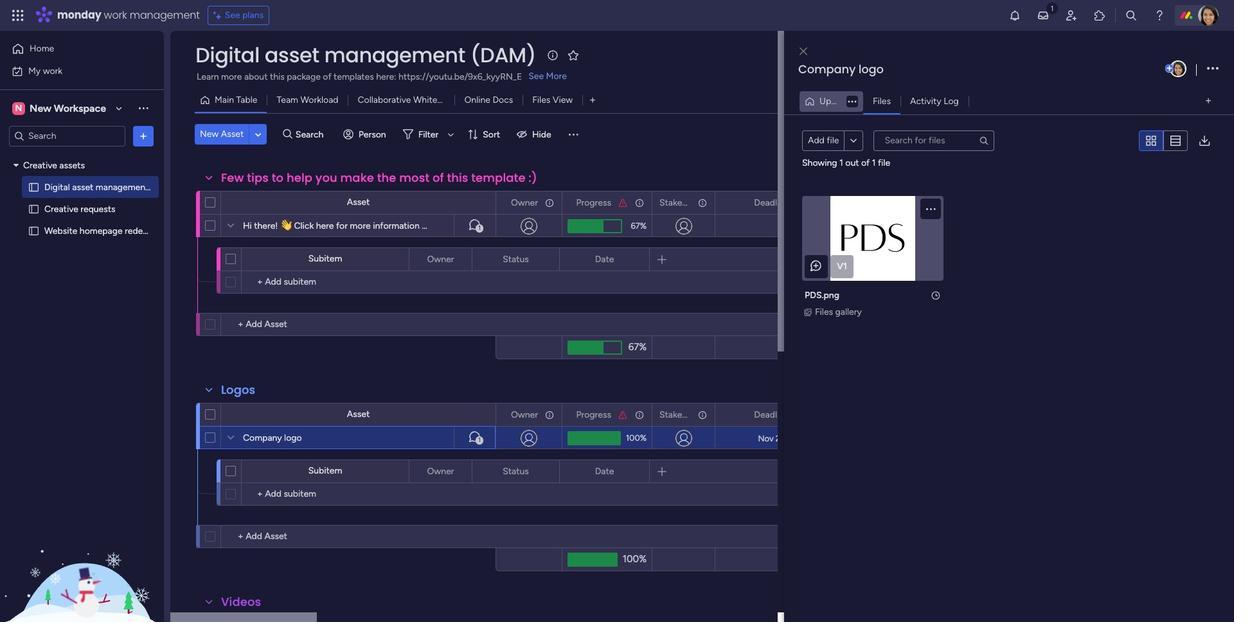 Task type: vqa. For each thing, say whether or not it's contained in the screenshot.
Unassigned
no



Task type: describe. For each thing, give the bounding box(es) containing it.
gallery layout group
[[1140, 130, 1189, 151]]

100 %
[[626, 434, 647, 443]]

workspace
[[54, 102, 106, 114]]

website homepage redesign
[[44, 225, 160, 236]]

add to favorites image
[[567, 49, 580, 61]]

see inside learn more about this package of templates here: https://youtu.be/9x6_kyyrn_e see more
[[529, 71, 544, 82]]

see inside see plans button
[[225, 10, 240, 21]]

online
[[465, 95, 491, 105]]

1 vertical spatial of
[[862, 158, 870, 169]]

1 + add subitem text field from the top
[[248, 275, 351, 290]]

hi
[[243, 221, 252, 232]]

logos
[[221, 382, 256, 398]]

2 subitem from the top
[[309, 466, 342, 477]]

my work button
[[8, 61, 138, 81]]

gallery
[[836, 307, 862, 318]]

caret down image
[[14, 161, 19, 170]]

0 horizontal spatial digital asset management (dam)
[[44, 182, 177, 193]]

Logos field
[[218, 382, 259, 399]]

new for new workspace
[[30, 102, 51, 114]]

collaborative
[[358, 95, 411, 105]]

template
[[472, 170, 526, 186]]

lottie animation image
[[0, 493, 164, 623]]

notifications image
[[1009, 9, 1022, 22]]

most
[[400, 170, 430, 186]]

for
[[336, 221, 348, 232]]

updates / 1 button
[[800, 91, 866, 112]]

👋
[[280, 221, 292, 232]]

creative for creative requests
[[44, 204, 78, 215]]

2 + add subitem text field from the top
[[248, 487, 351, 502]]

online docs button
[[455, 90, 523, 111]]

click
[[294, 221, 314, 232]]

assets
[[59, 160, 85, 171]]

1 date field from the top
[[592, 252, 618, 267]]

sort button
[[463, 124, 508, 145]]

filter
[[418, 129, 439, 140]]

workload
[[301, 95, 339, 105]]

plans
[[243, 10, 264, 21]]

files for files view
[[533, 95, 551, 105]]

1 horizontal spatial more
[[350, 221, 371, 232]]

new asset button
[[195, 124, 249, 145]]

james peterson image
[[1199, 5, 1219, 26]]

v1
[[838, 261, 848, 272]]

asset inside button
[[221, 129, 244, 140]]

status field for second date field from the top of the page
[[500, 465, 532, 479]]

https://youtu.be/9x6_kyyrn_e
[[399, 71, 522, 82]]

nov
[[759, 434, 774, 443]]

public board image for website homepage redesign
[[28, 225, 40, 237]]

menu image
[[567, 128, 580, 141]]

creative assets
[[23, 160, 85, 171]]

of inside learn more about this package of templates here: https://youtu.be/9x6_kyyrn_e see more
[[323, 71, 332, 82]]

of inside few tips to help you make the most of this template :) field
[[433, 170, 444, 186]]

hi there!   👋  click here for more information  →
[[243, 221, 431, 232]]

add
[[808, 135, 825, 146]]

0 horizontal spatial company logo
[[243, 433, 302, 444]]

files view button
[[523, 90, 583, 111]]

monday
[[57, 8, 101, 23]]

0 horizontal spatial add view image
[[591, 96, 596, 105]]

:)
[[529, 170, 538, 186]]

few
[[221, 170, 244, 186]]

team workload button
[[267, 90, 348, 111]]

log
[[944, 96, 960, 106]]

information
[[373, 221, 420, 232]]

progress field for logos
[[573, 408, 615, 422]]

1 date from the top
[[595, 254, 614, 265]]

requests
[[81, 204, 116, 215]]

work for monday
[[104, 8, 127, 23]]

files gallery
[[816, 307, 862, 318]]

v2 search image
[[283, 127, 293, 142]]

main table button
[[195, 90, 267, 111]]

(dam) inside list box
[[151, 182, 177, 193]]

n
[[15, 103, 22, 114]]

activity log button
[[901, 91, 969, 112]]

select product image
[[12, 9, 24, 22]]

activity log
[[911, 96, 960, 106]]

arrow down image
[[443, 127, 459, 142]]

whiteboard
[[414, 95, 461, 105]]

company inside field
[[799, 61, 856, 77]]

website
[[44, 225, 77, 236]]

67%
[[629, 342, 647, 353]]

company logo inside field
[[799, 61, 884, 77]]

updates / 1
[[820, 96, 866, 106]]

files for files
[[873, 96, 891, 106]]

files gallery button
[[803, 306, 866, 320]]

person button
[[338, 124, 394, 145]]

1 button for company logo
[[454, 426, 496, 450]]

docs
[[493, 95, 513, 105]]

creative requests
[[44, 204, 116, 215]]

2 stakehoders field from the top
[[657, 408, 710, 422]]

Videos field
[[218, 594, 265, 611]]

0 vertical spatial management
[[130, 8, 200, 23]]

about
[[244, 71, 268, 82]]

sort
[[483, 129, 500, 140]]

collaborative whiteboard button
[[348, 90, 461, 111]]

public board image for creative requests
[[28, 203, 40, 215]]

team
[[277, 95, 298, 105]]

column information image for few tips to help you make the most of this template :)
[[635, 198, 645, 208]]

1 button for hi there!   👋  click here for more information  →
[[454, 214, 496, 237]]

this inside field
[[447, 170, 469, 186]]

2 date field from the top
[[592, 465, 618, 479]]

new workspace
[[30, 102, 106, 114]]

creative for creative assets
[[23, 160, 57, 171]]

main table
[[215, 95, 258, 105]]

learn
[[197, 71, 219, 82]]

2 date from the top
[[595, 466, 614, 477]]

67
[[631, 221, 640, 231]]

1 subitem from the top
[[309, 253, 342, 264]]

1 horizontal spatial add view image
[[1207, 96, 1212, 106]]

table
[[236, 95, 258, 105]]

progress for few tips to help you make the most of this template :)
[[577, 197, 612, 208]]

collaborative whiteboard online docs
[[358, 95, 513, 105]]

1 status from the top
[[503, 254, 529, 265]]

help
[[287, 170, 313, 186]]

1 vertical spatial file
[[879, 158, 891, 169]]

add file button
[[803, 130, 845, 151]]

Search in workspace field
[[27, 129, 107, 143]]

search everything image
[[1126, 9, 1138, 22]]

workspace options image
[[137, 102, 150, 115]]

the
[[377, 170, 397, 186]]

my work
[[28, 65, 62, 76]]

+ Add Asset text field
[[228, 317, 332, 333]]

showing 1 out of 1 file
[[803, 158, 891, 169]]

2 status from the top
[[503, 466, 529, 477]]

see more link
[[528, 70, 569, 83]]

see plans button
[[208, 6, 270, 25]]



Task type: locate. For each thing, give the bounding box(es) containing it.
hide
[[533, 129, 552, 140]]

add file
[[808, 135, 840, 146]]

0 vertical spatial public board image
[[28, 181, 40, 193]]

more inside learn more about this package of templates here: https://youtu.be/9x6_kyyrn_e see more
[[221, 71, 242, 82]]

1
[[862, 96, 866, 106], [840, 158, 844, 169], [873, 158, 876, 169], [479, 224, 481, 232], [479, 437, 481, 444]]

1 vertical spatial there's a configuration issue.
select which status columns will affect the progress calculation image
[[618, 410, 628, 420]]

Company logo field
[[796, 61, 1164, 78]]

0 vertical spatial deadline field
[[751, 196, 793, 210]]

1 horizontal spatial of
[[433, 170, 444, 186]]

make
[[341, 170, 374, 186]]

1 vertical spatial %
[[640, 434, 647, 443]]

progress field for few tips to help you make the most of this template :)
[[573, 196, 615, 210]]

2 there's a configuration issue.
select which status columns will affect the progress calculation image from the top
[[618, 410, 628, 420]]

column information image for few tips to help you make the most of this template :)
[[698, 198, 708, 208]]

add view image up download icon
[[1207, 96, 1212, 106]]

1 % from the top
[[640, 221, 647, 231]]

work right 'my'
[[43, 65, 62, 76]]

1 horizontal spatial work
[[104, 8, 127, 23]]

1 progress from the top
[[577, 197, 612, 208]]

column information image for logos
[[635, 410, 645, 420]]

1 vertical spatial creative
[[44, 204, 78, 215]]

1 vertical spatial stakehoders
[[660, 409, 710, 420]]

james peterson image
[[1171, 60, 1187, 77]]

None search field
[[874, 130, 995, 151]]

progress for logos
[[577, 409, 612, 420]]

2 1 button from the top
[[454, 426, 496, 450]]

0 vertical spatial file
[[827, 135, 840, 146]]

out
[[846, 158, 860, 169]]

more up the main table button
[[221, 71, 242, 82]]

0 horizontal spatial logo
[[284, 433, 302, 444]]

Digital asset management (DAM) field
[[192, 41, 540, 69]]

options image inside updates / 1 button
[[844, 97, 862, 105]]

homepage
[[80, 225, 123, 236]]

public board image down creative assets
[[28, 181, 40, 193]]

add view image right view
[[591, 96, 596, 105]]

this inside learn more about this package of templates here: https://youtu.be/9x6_kyyrn_e see more
[[270, 71, 285, 82]]

this right about
[[270, 71, 285, 82]]

0 horizontal spatial (dam)
[[151, 182, 177, 193]]

2 deadline from the top
[[755, 409, 790, 420]]

files right /
[[873, 96, 891, 106]]

+ Add subitem text field
[[248, 275, 351, 290], [248, 487, 351, 502]]

1 vertical spatial more
[[350, 221, 371, 232]]

new asset
[[200, 129, 244, 140]]

monday work management
[[57, 8, 200, 23]]

2 deadline field from the top
[[751, 408, 793, 422]]

1 horizontal spatial company
[[799, 61, 856, 77]]

close image
[[800, 47, 808, 56]]

workspace image
[[12, 101, 25, 115]]

1 vertical spatial asset
[[347, 197, 370, 208]]

1 vertical spatial asset
[[72, 182, 94, 193]]

0 vertical spatial 1 button
[[454, 214, 496, 237]]

digital asset management (dam)
[[196, 41, 536, 69], [44, 182, 177, 193]]

1 vertical spatial company logo
[[243, 433, 302, 444]]

0 horizontal spatial of
[[323, 71, 332, 82]]

1 vertical spatial progress field
[[573, 408, 615, 422]]

management
[[130, 8, 200, 23], [324, 41, 466, 69], [96, 182, 149, 193]]

100
[[626, 434, 640, 443]]

to
[[272, 170, 284, 186]]

few tips to help you make the most of this template :)
[[221, 170, 538, 186]]

work inside button
[[43, 65, 62, 76]]

2 vertical spatial management
[[96, 182, 149, 193]]

1 vertical spatial new
[[200, 129, 219, 140]]

1 horizontal spatial digital
[[196, 41, 260, 69]]

add view image
[[591, 96, 596, 105], [1207, 96, 1212, 106]]

person
[[359, 129, 386, 140]]

0 vertical spatial creative
[[23, 160, 57, 171]]

1 vertical spatial status field
[[500, 465, 532, 479]]

deadline field for few tips to help you make the most of this template :)
[[751, 196, 793, 210]]

1 vertical spatial subitem
[[309, 466, 342, 477]]

1 deadline from the top
[[755, 197, 790, 208]]

public board image left creative requests
[[28, 203, 40, 215]]

0 horizontal spatial new
[[30, 102, 51, 114]]

0 vertical spatial this
[[270, 71, 285, 82]]

0 vertical spatial deadline
[[755, 197, 790, 208]]

subitem
[[309, 253, 342, 264], [309, 466, 342, 477]]

work right monday
[[104, 8, 127, 23]]

0 vertical spatial of
[[323, 71, 332, 82]]

1 vertical spatial deadline
[[755, 409, 790, 420]]

0 horizontal spatial this
[[270, 71, 285, 82]]

% for 100 %
[[640, 434, 647, 443]]

0 vertical spatial asset
[[221, 129, 244, 140]]

0 vertical spatial new
[[30, 102, 51, 114]]

1 vertical spatial date field
[[592, 465, 618, 479]]

Stakehoders field
[[657, 196, 710, 210], [657, 408, 710, 422]]

2 vertical spatial of
[[433, 170, 444, 186]]

redesign
[[125, 225, 160, 236]]

stakehoders for 1st stakehoders field from the bottom
[[660, 409, 710, 420]]

1 horizontal spatial file
[[879, 158, 891, 169]]

+ add subitem text field up + add asset text box
[[248, 275, 351, 290]]

of right the most
[[433, 170, 444, 186]]

see plans
[[225, 10, 264, 21]]

creative right caret down image
[[23, 160, 57, 171]]

angle down image
[[255, 130, 261, 139]]

here:
[[376, 71, 397, 82]]

0 vertical spatial status field
[[500, 252, 532, 267]]

Status field
[[500, 252, 532, 267], [500, 465, 532, 479]]

0 vertical spatial progress
[[577, 197, 612, 208]]

1 stakehoders field from the top
[[657, 196, 710, 210]]

1 vertical spatial + add subitem text field
[[248, 487, 351, 502]]

status field for 2nd date field from the bottom of the page
[[500, 252, 532, 267]]

0 vertical spatial work
[[104, 8, 127, 23]]

asset
[[265, 41, 319, 69], [72, 182, 94, 193]]

column information image
[[635, 198, 645, 208], [635, 410, 645, 420], [698, 410, 708, 420]]

0 vertical spatial %
[[640, 221, 647, 231]]

there's a configuration issue.
select which status columns will affect the progress calculation image
[[618, 198, 628, 208], [618, 410, 628, 420]]

creative
[[23, 160, 57, 171], [44, 204, 78, 215]]

new inside workspace selection element
[[30, 102, 51, 114]]

company logo
[[799, 61, 884, 77], [243, 433, 302, 444]]

2 horizontal spatial files
[[873, 96, 891, 106]]

deadline field for logos
[[751, 408, 793, 422]]

files button
[[864, 91, 901, 112]]

1 1 button from the top
[[454, 214, 496, 237]]

of
[[323, 71, 332, 82], [862, 158, 870, 169], [433, 170, 444, 186]]

3 public board image from the top
[[28, 225, 40, 237]]

company
[[799, 61, 856, 77], [243, 433, 282, 444]]

0 horizontal spatial files
[[533, 95, 551, 105]]

workspace selection element
[[12, 101, 108, 116]]

0 horizontal spatial digital
[[44, 182, 70, 193]]

Deadline field
[[751, 196, 793, 210], [751, 408, 793, 422]]

1 public board image from the top
[[28, 181, 40, 193]]

1 vertical spatial digital
[[44, 182, 70, 193]]

videos
[[221, 594, 261, 610]]

0 vertical spatial (dam)
[[471, 41, 536, 69]]

/
[[856, 96, 860, 106]]

0 vertical spatial stakehoders
[[660, 197, 710, 208]]

+ add subitem text field up + add asset text field
[[248, 487, 351, 502]]

progress
[[577, 197, 612, 208], [577, 409, 612, 420]]

0 vertical spatial + add subitem text field
[[248, 275, 351, 290]]

0 horizontal spatial file
[[827, 135, 840, 146]]

0 horizontal spatial asset
[[72, 182, 94, 193]]

0 vertical spatial digital asset management (dam)
[[196, 41, 536, 69]]

Search field
[[293, 125, 331, 143]]

Date field
[[592, 252, 618, 267], [592, 465, 618, 479]]

1 horizontal spatial logo
[[859, 61, 884, 77]]

list box
[[0, 152, 177, 416]]

files down pds.png
[[816, 307, 834, 318]]

Owner field
[[508, 196, 542, 210], [424, 252, 458, 267], [508, 408, 542, 422], [424, 465, 458, 479]]

0 horizontal spatial see
[[225, 10, 240, 21]]

1 vertical spatial deadline field
[[751, 408, 793, 422]]

0 vertical spatial see
[[225, 10, 240, 21]]

dapulse addbtn image
[[1166, 64, 1174, 73]]

0 vertical spatial there's a configuration issue.
select which status columns will affect the progress calculation image
[[618, 198, 628, 208]]

company logo up updates / 1
[[799, 61, 884, 77]]

0 vertical spatial progress field
[[573, 196, 615, 210]]

company down logos field
[[243, 433, 282, 444]]

1 vertical spatial company
[[243, 433, 282, 444]]

home button
[[8, 39, 138, 59]]

file inside button
[[827, 135, 840, 146]]

1 horizontal spatial see
[[529, 71, 544, 82]]

show board description image
[[545, 49, 561, 62]]

updates
[[820, 96, 854, 106]]

more right for
[[350, 221, 371, 232]]

package
[[287, 71, 321, 82]]

1 vertical spatial logo
[[284, 433, 302, 444]]

options image
[[1208, 60, 1219, 78], [137, 130, 150, 142], [634, 192, 643, 214], [544, 404, 553, 426], [454, 461, 463, 483]]

there's a configuration issue.
select which status columns will affect the progress calculation image for few tips to help you make the most of this template :)
[[618, 198, 628, 208]]

1 vertical spatial date
[[595, 466, 614, 477]]

nov 26
[[759, 434, 786, 443]]

more
[[221, 71, 242, 82], [350, 221, 371, 232]]

1 horizontal spatial digital asset management (dam)
[[196, 41, 536, 69]]

files
[[533, 95, 551, 105], [873, 96, 891, 106], [816, 307, 834, 318]]

public board image
[[28, 181, 40, 193], [28, 203, 40, 215], [28, 225, 40, 237]]

more
[[546, 71, 567, 82]]

there's a configuration issue.
select which status columns will affect the progress calculation image for logos
[[618, 410, 628, 420]]

0 vertical spatial subitem
[[309, 253, 342, 264]]

1 vertical spatial status
[[503, 466, 529, 477]]

files for files gallery
[[816, 307, 834, 318]]

asset for few tips to help you make the most of this template :)
[[347, 197, 370, 208]]

2 progress from the top
[[577, 409, 612, 420]]

templates
[[334, 71, 374, 82]]

filter button
[[398, 124, 459, 145]]

%
[[640, 221, 647, 231], [640, 434, 647, 443]]

here
[[316, 221, 334, 232]]

0 vertical spatial digital
[[196, 41, 260, 69]]

public board image for digital asset management (dam)
[[28, 181, 40, 193]]

public board image left "website"
[[28, 225, 40, 237]]

1 stakehoders from the top
[[660, 197, 710, 208]]

deadline for logos
[[755, 409, 790, 420]]

1 inside button
[[862, 96, 866, 106]]

26
[[776, 434, 786, 443]]

digital asset management (dam) up templates on the left
[[196, 41, 536, 69]]

work
[[104, 8, 127, 23], [43, 65, 62, 76]]

inbox image
[[1037, 9, 1050, 22]]

asset up creative requests
[[72, 182, 94, 193]]

asset up package on the left top of page
[[265, 41, 319, 69]]

lottie animation element
[[0, 493, 164, 623]]

download image
[[1199, 134, 1212, 147]]

1 horizontal spatial this
[[447, 170, 469, 186]]

hide button
[[512, 124, 559, 145]]

digital asset management (dam) up the "requests"
[[44, 182, 177, 193]]

logo inside field
[[859, 61, 884, 77]]

file right add
[[827, 135, 840, 146]]

1 there's a configuration issue.
select which status columns will affect the progress calculation image from the top
[[618, 198, 628, 208]]

0 vertical spatial asset
[[265, 41, 319, 69]]

search image
[[980, 136, 990, 146]]

learn more about this package of templates here: https://youtu.be/9x6_kyyrn_e see more
[[197, 71, 567, 82]]

0 vertical spatial stakehoders field
[[657, 196, 710, 210]]

1 status field from the top
[[500, 252, 532, 267]]

1 image
[[1047, 1, 1059, 15]]

Progress field
[[573, 196, 615, 210], [573, 408, 615, 422]]

(dam) up redesign
[[151, 182, 177, 193]]

0 vertical spatial company logo
[[799, 61, 884, 77]]

file actions image
[[925, 203, 938, 215]]

digital down creative assets
[[44, 182, 70, 193]]

1 horizontal spatial company logo
[[799, 61, 884, 77]]

100%
[[623, 554, 647, 566]]

of right package on the left top of page
[[323, 71, 332, 82]]

Search for files search field
[[874, 130, 995, 151]]

deadline for few tips to help you make the most of this template :)
[[755, 197, 790, 208]]

company down the 'close' 'icon'
[[799, 61, 856, 77]]

0 vertical spatial date
[[595, 254, 614, 265]]

see left the plans at left top
[[225, 10, 240, 21]]

files view
[[533, 95, 573, 105]]

0 horizontal spatial more
[[221, 71, 242, 82]]

team workload
[[277, 95, 339, 105]]

stakehoders for 2nd stakehoders field from the bottom
[[660, 197, 710, 208]]

date
[[595, 254, 614, 265], [595, 466, 614, 477]]

work for my
[[43, 65, 62, 76]]

new down main
[[200, 129, 219, 140]]

0 vertical spatial status
[[503, 254, 529, 265]]

1 deadline field from the top
[[751, 196, 793, 210]]

1 vertical spatial management
[[324, 41, 466, 69]]

of right out
[[862, 158, 870, 169]]

home
[[30, 43, 54, 54]]

company logo down logos field
[[243, 433, 302, 444]]

0 vertical spatial company
[[799, 61, 856, 77]]

invite members image
[[1066, 9, 1079, 22]]

column information image
[[545, 198, 555, 208], [698, 198, 708, 208], [545, 410, 555, 420]]

main
[[215, 95, 234, 105]]

you
[[316, 170, 338, 186]]

1 vertical spatial public board image
[[28, 203, 40, 215]]

1 progress field from the top
[[573, 196, 615, 210]]

0 horizontal spatial company
[[243, 433, 282, 444]]

creative up "website"
[[44, 204, 78, 215]]

0 vertical spatial date field
[[592, 252, 618, 267]]

1 vertical spatial (dam)
[[151, 182, 177, 193]]

2 progress field from the top
[[573, 408, 615, 422]]

2 public board image from the top
[[28, 203, 40, 215]]

0 vertical spatial more
[[221, 71, 242, 82]]

file
[[827, 135, 840, 146], [879, 158, 891, 169]]

% for 67 %
[[640, 221, 647, 231]]

1 vertical spatial 1 button
[[454, 426, 496, 450]]

2 horizontal spatial of
[[862, 158, 870, 169]]

help image
[[1154, 9, 1167, 22]]

option
[[0, 154, 164, 156]]

view
[[553, 95, 573, 105]]

list box containing creative assets
[[0, 152, 177, 416]]

1 horizontal spatial (dam)
[[471, 41, 536, 69]]

tips
[[247, 170, 269, 186]]

see left more
[[529, 71, 544, 82]]

status
[[503, 254, 529, 265], [503, 466, 529, 477]]

new right the n
[[30, 102, 51, 114]]

0 vertical spatial logo
[[859, 61, 884, 77]]

1 vertical spatial see
[[529, 71, 544, 82]]

new inside button
[[200, 129, 219, 140]]

column information image for logos
[[545, 410, 555, 420]]

→
[[422, 221, 431, 232]]

(dam) up docs
[[471, 41, 536, 69]]

stakehoders
[[660, 197, 710, 208], [660, 409, 710, 420]]

digital up learn
[[196, 41, 260, 69]]

2 vertical spatial public board image
[[28, 225, 40, 237]]

activity
[[911, 96, 942, 106]]

1 vertical spatial digital asset management (dam)
[[44, 182, 177, 193]]

logo
[[859, 61, 884, 77], [284, 433, 302, 444]]

1 vertical spatial progress
[[577, 409, 612, 420]]

files inside button
[[816, 307, 834, 318]]

1 vertical spatial stakehoders field
[[657, 408, 710, 422]]

this left template
[[447, 170, 469, 186]]

2 status field from the top
[[500, 465, 532, 479]]

files left view
[[533, 95, 551, 105]]

2 vertical spatial asset
[[347, 409, 370, 420]]

67 %
[[631, 221, 647, 231]]

0 horizontal spatial work
[[43, 65, 62, 76]]

options image
[[844, 97, 862, 105], [544, 192, 553, 214], [697, 192, 706, 214], [454, 249, 463, 270], [634, 404, 643, 426], [697, 404, 706, 426]]

pds.png
[[805, 290, 840, 301]]

file right out
[[879, 158, 891, 169]]

2 % from the top
[[640, 434, 647, 443]]

new for new asset
[[200, 129, 219, 140]]

2 stakehoders from the top
[[660, 409, 710, 420]]

1 horizontal spatial files
[[816, 307, 834, 318]]

asset for logos
[[347, 409, 370, 420]]

showing
[[803, 158, 838, 169]]

Few tips to help you make the most of this template :) field
[[218, 170, 541, 187]]

1 vertical spatial work
[[43, 65, 62, 76]]

my
[[28, 65, 41, 76]]

+ Add Asset text field
[[228, 529, 332, 545]]

apps image
[[1094, 9, 1107, 22]]



